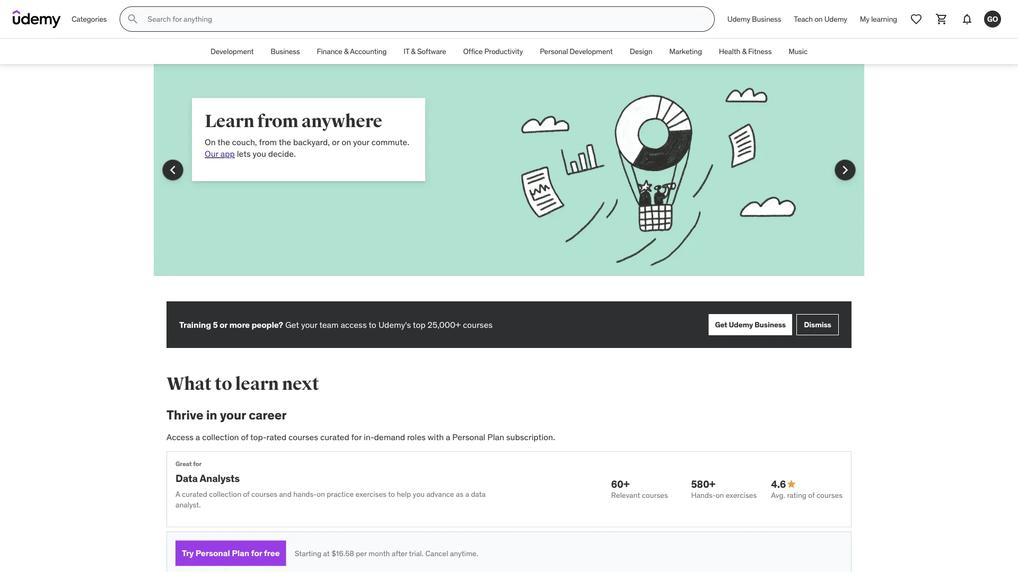 Task type: describe. For each thing, give the bounding box(es) containing it.
couch,
[[232, 137, 257, 147]]

1 vertical spatial business
[[271, 47, 300, 56]]

office productivity link
[[455, 39, 532, 64]]

courses right 25,000+
[[463, 319, 493, 330]]

1 horizontal spatial for
[[251, 548, 262, 559]]

you for from
[[253, 148, 266, 159]]

learn from anywhere on the couch, from the backyard, or on your commute. our app lets you decide.
[[205, 110, 409, 159]]

commute.
[[372, 137, 409, 147]]

60+ relevant courses
[[611, 478, 668, 501]]

exercises inside 580+ hands-on exercises
[[726, 491, 757, 501]]

help
[[397, 490, 411, 500]]

udemy image
[[13, 10, 61, 28]]

learn
[[205, 110, 254, 132]]

as
[[456, 490, 464, 500]]

try personal plan for free link
[[176, 541, 286, 567]]

0 vertical spatial business
[[752, 14, 781, 24]]

career
[[249, 407, 287, 423]]

0 horizontal spatial personal
[[196, 548, 230, 559]]

avg.
[[771, 491, 786, 501]]

our
[[205, 148, 219, 159]]

get udemy business link
[[709, 315, 792, 336]]

development link
[[202, 39, 262, 64]]

finance
[[317, 47, 342, 56]]

at
[[323, 549, 330, 559]]

go
[[987, 14, 998, 24]]

of right rating
[[808, 491, 815, 501]]

training
[[179, 319, 211, 330]]

learn
[[235, 373, 279, 395]]

2 development from the left
[[570, 47, 613, 56]]

data
[[176, 472, 198, 485]]

personal development
[[540, 47, 613, 56]]

1 horizontal spatial a
[[446, 432, 450, 443]]

& for software
[[411, 47, 416, 56]]

try personal plan for free
[[182, 548, 280, 559]]

finance & accounting link
[[308, 39, 395, 64]]

more
[[229, 319, 250, 330]]

music link
[[780, 39, 816, 64]]

1 horizontal spatial personal
[[452, 432, 486, 443]]

of inside great for data analysts a curated collection of courses and hands-on practice exercises to help you advance as a data analyst.
[[243, 490, 250, 500]]

in
[[206, 407, 217, 423]]

team
[[319, 319, 339, 330]]

office productivity
[[463, 47, 523, 56]]

design link
[[621, 39, 661, 64]]

starting at $16.58 per month after trial. cancel anytime.
[[295, 549, 478, 559]]

our app link
[[205, 148, 235, 159]]

rating
[[787, 491, 807, 501]]

udemy business
[[728, 14, 781, 24]]

relevant
[[611, 491, 640, 501]]

great
[[176, 460, 192, 469]]

free
[[264, 548, 280, 559]]

trial.
[[409, 549, 424, 559]]

marketing link
[[661, 39, 711, 64]]

app
[[221, 148, 235, 159]]

accounting
[[350, 47, 387, 56]]

1 vertical spatial plan
[[232, 548, 249, 559]]

& for fitness
[[742, 47, 747, 56]]

rated
[[267, 432, 286, 443]]

1 vertical spatial your
[[301, 319, 317, 330]]

subscription.
[[506, 432, 555, 443]]

25,000+
[[428, 319, 461, 330]]

cancel
[[425, 549, 448, 559]]

notifications image
[[961, 13, 974, 25]]

business link
[[262, 39, 308, 64]]

courses inside great for data analysts a curated collection of courses and hands-on practice exercises to help you advance as a data analyst.
[[251, 490, 277, 500]]

my
[[860, 14, 870, 24]]

1 horizontal spatial get
[[715, 320, 727, 330]]

0 horizontal spatial to
[[215, 373, 232, 395]]

access a collection of top-rated courses curated for in-demand roles with a personal plan subscription.
[[167, 432, 555, 443]]

thrive
[[167, 407, 203, 423]]

teach on udemy
[[794, 14, 847, 24]]

curated inside great for data analysts a curated collection of courses and hands-on practice exercises to help you advance as a data analyst.
[[182, 490, 207, 500]]

udemy business link
[[721, 6, 788, 32]]

fitness
[[748, 47, 772, 56]]

my learning
[[860, 14, 897, 24]]

thrive in your career element
[[167, 407, 852, 573]]

avg. rating of courses
[[771, 491, 843, 501]]

carousel element
[[154, 64, 865, 302]]

1 horizontal spatial plan
[[488, 432, 504, 443]]

anytime.
[[450, 549, 478, 559]]

hands-
[[293, 490, 317, 500]]

on inside 580+ hands-on exercises
[[716, 491, 724, 501]]

month
[[369, 549, 390, 559]]

starting
[[295, 549, 321, 559]]

previous image
[[164, 162, 181, 179]]

and
[[279, 490, 292, 500]]

health & fitness link
[[711, 39, 780, 64]]

office
[[463, 47, 483, 56]]

submit search image
[[126, 13, 139, 25]]

on
[[205, 137, 216, 147]]

0 vertical spatial curated
[[320, 432, 349, 443]]

wishlist image
[[910, 13, 923, 25]]

it
[[404, 47, 409, 56]]

you for for
[[413, 490, 425, 500]]

analyst.
[[176, 500, 201, 510]]

health
[[719, 47, 741, 56]]

music
[[789, 47, 808, 56]]

1 the from the left
[[218, 137, 230, 147]]

next
[[282, 373, 319, 395]]

top
[[413, 319, 426, 330]]

dismiss button
[[797, 315, 839, 336]]

practice
[[327, 490, 354, 500]]



Task type: vqa. For each thing, say whether or not it's contained in the screenshot.
the (an
no



Task type: locate. For each thing, give the bounding box(es) containing it.
hands-
[[691, 491, 716, 501]]

or down anywhere
[[332, 137, 340, 147]]

access
[[167, 432, 194, 443]]

0 horizontal spatial &
[[344, 47, 349, 56]]

collection down analysts
[[209, 490, 241, 500]]

0 vertical spatial from
[[257, 110, 298, 132]]

business up fitness
[[752, 14, 781, 24]]

access
[[341, 319, 367, 330]]

0 horizontal spatial for
[[193, 460, 202, 469]]

0 vertical spatial personal
[[540, 47, 568, 56]]

lets
[[237, 148, 251, 159]]

& inside 'link'
[[344, 47, 349, 56]]

0 vertical spatial for
[[351, 432, 362, 443]]

for inside great for data analysts a curated collection of courses and hands-on practice exercises to help you advance as a data analyst.
[[193, 460, 202, 469]]

to left "help"
[[388, 490, 395, 500]]

go link
[[980, 6, 1006, 32]]

1 horizontal spatial or
[[332, 137, 340, 147]]

courses
[[463, 319, 493, 330], [289, 432, 318, 443], [251, 490, 277, 500], [642, 491, 668, 501], [817, 491, 843, 501]]

you right lets
[[253, 148, 266, 159]]

580+
[[691, 478, 716, 491]]

next image
[[837, 162, 854, 179]]

my learning link
[[854, 6, 904, 32]]

1 vertical spatial you
[[413, 490, 425, 500]]

dismiss
[[804, 320, 832, 330]]

& right it
[[411, 47, 416, 56]]

roles
[[407, 432, 426, 443]]

a right access
[[196, 432, 200, 443]]

marketing
[[670, 47, 702, 56]]

0 horizontal spatial or
[[220, 319, 228, 330]]

a
[[176, 490, 180, 500]]

top-
[[250, 432, 267, 443]]

exercises right practice
[[356, 490, 387, 500]]

decide.
[[268, 148, 296, 159]]

udemy
[[728, 14, 750, 24], [825, 14, 847, 24], [729, 320, 753, 330]]

2 vertical spatial personal
[[196, 548, 230, 559]]

0 vertical spatial collection
[[202, 432, 239, 443]]

courses left and
[[251, 490, 277, 500]]

the
[[218, 137, 230, 147], [279, 137, 291, 147]]

0 horizontal spatial development
[[211, 47, 254, 56]]

personal right with
[[452, 432, 486, 443]]

1 development from the left
[[211, 47, 254, 56]]

1 horizontal spatial &
[[411, 47, 416, 56]]

teach on udemy link
[[788, 6, 854, 32]]

for left free in the left bottom of the page
[[251, 548, 262, 559]]

1 horizontal spatial development
[[570, 47, 613, 56]]

data analysts link
[[176, 472, 240, 485]]

on inside great for data analysts a curated collection of courses and hands-on practice exercises to help you advance as a data analyst.
[[317, 490, 325, 500]]

1 & from the left
[[344, 47, 349, 56]]

training 5 or more people? get your team access to udemy's top 25,000+ courses
[[179, 319, 493, 330]]

in-
[[364, 432, 374, 443]]

finance & accounting
[[317, 47, 387, 56]]

&
[[344, 47, 349, 56], [411, 47, 416, 56], [742, 47, 747, 56]]

580+ hands-on exercises
[[691, 478, 757, 501]]

shopping cart with 0 items image
[[936, 13, 948, 25]]

you right "help"
[[413, 490, 425, 500]]

your left team
[[301, 319, 317, 330]]

2 & from the left
[[411, 47, 416, 56]]

for
[[351, 432, 362, 443], [193, 460, 202, 469], [251, 548, 262, 559]]

0 horizontal spatial curated
[[182, 490, 207, 500]]

60+
[[611, 478, 630, 491]]

1 horizontal spatial curated
[[320, 432, 349, 443]]

2 vertical spatial to
[[388, 490, 395, 500]]

collection down thrive in your career on the left of page
[[202, 432, 239, 443]]

your
[[353, 137, 370, 147], [301, 319, 317, 330], [220, 407, 246, 423]]

after
[[392, 549, 407, 559]]

or right 5
[[220, 319, 228, 330]]

courses inside 60+ relevant courses
[[642, 491, 668, 501]]

& for accounting
[[344, 47, 349, 56]]

3 & from the left
[[742, 47, 747, 56]]

courses right relevant
[[642, 491, 668, 501]]

get udemy business
[[715, 320, 786, 330]]

1 horizontal spatial your
[[301, 319, 317, 330]]

the up app
[[218, 137, 230, 147]]

1 vertical spatial to
[[215, 373, 232, 395]]

curated left "in-" at the left of the page
[[320, 432, 349, 443]]

personal development link
[[532, 39, 621, 64]]

to
[[369, 319, 376, 330], [215, 373, 232, 395], [388, 490, 395, 500]]

the up decide.
[[279, 137, 291, 147]]

personal right try
[[196, 548, 230, 559]]

to up thrive in your career on the left of page
[[215, 373, 232, 395]]

data
[[471, 490, 486, 500]]

2 horizontal spatial &
[[742, 47, 747, 56]]

a inside great for data analysts a curated collection of courses and hands-on practice exercises to help you advance as a data analyst.
[[465, 490, 469, 500]]

per
[[356, 549, 367, 559]]

0 horizontal spatial the
[[218, 137, 230, 147]]

1 vertical spatial curated
[[182, 490, 207, 500]]

you inside learn from anywhere on the couch, from the backyard, or on your commute. our app lets you decide.
[[253, 148, 266, 159]]

what to learn next
[[167, 373, 319, 395]]

your right in
[[220, 407, 246, 423]]

1 vertical spatial for
[[193, 460, 202, 469]]

1 vertical spatial collection
[[209, 490, 241, 500]]

& right finance
[[344, 47, 349, 56]]

exercises inside great for data analysts a curated collection of courses and hands-on practice exercises to help you advance as a data analyst.
[[356, 490, 387, 500]]

analysts
[[200, 472, 240, 485]]

2 vertical spatial your
[[220, 407, 246, 423]]

2 horizontal spatial for
[[351, 432, 362, 443]]

for left "in-" at the left of the page
[[351, 432, 362, 443]]

for right great
[[193, 460, 202, 469]]

to right access on the left bottom of the page
[[369, 319, 376, 330]]

a right as
[[465, 490, 469, 500]]

2 horizontal spatial to
[[388, 490, 395, 500]]

development
[[211, 47, 254, 56], [570, 47, 613, 56]]

personal right productivity
[[540, 47, 568, 56]]

0 vertical spatial or
[[332, 137, 340, 147]]

5
[[213, 319, 218, 330]]

health & fitness
[[719, 47, 772, 56]]

1 horizontal spatial exercises
[[726, 491, 757, 501]]

your down anywhere
[[353, 137, 370, 147]]

with
[[428, 432, 444, 443]]

0 horizontal spatial your
[[220, 407, 246, 423]]

productivity
[[485, 47, 523, 56]]

0 vertical spatial to
[[369, 319, 376, 330]]

backyard,
[[293, 137, 330, 147]]

or inside learn from anywhere on the couch, from the backyard, or on your commute. our app lets you decide.
[[332, 137, 340, 147]]

2 vertical spatial for
[[251, 548, 262, 559]]

0 horizontal spatial a
[[196, 432, 200, 443]]

on
[[815, 14, 823, 24], [342, 137, 351, 147], [317, 490, 325, 500], [716, 491, 724, 501]]

courses right rated in the left of the page
[[289, 432, 318, 443]]

1 vertical spatial or
[[220, 319, 228, 330]]

0 horizontal spatial exercises
[[356, 490, 387, 500]]

0 vertical spatial you
[[253, 148, 266, 159]]

Search for anything text field
[[146, 10, 702, 28]]

collection inside great for data analysts a curated collection of courses and hands-on practice exercises to help you advance as a data analyst.
[[209, 490, 241, 500]]

2 horizontal spatial your
[[353, 137, 370, 147]]

demand
[[374, 432, 405, 443]]

curated
[[320, 432, 349, 443], [182, 490, 207, 500]]

udemy's
[[379, 319, 411, 330]]

of
[[241, 432, 248, 443], [243, 490, 250, 500], [808, 491, 815, 501]]

small image
[[786, 480, 797, 490]]

thrive in your career
[[167, 407, 287, 423]]

or
[[332, 137, 340, 147], [220, 319, 228, 330]]

1 horizontal spatial to
[[369, 319, 376, 330]]

0 horizontal spatial plan
[[232, 548, 249, 559]]

teach
[[794, 14, 813, 24]]

you inside great for data analysts a curated collection of courses and hands-on practice exercises to help you advance as a data analyst.
[[413, 490, 425, 500]]

what
[[167, 373, 212, 395]]

business
[[752, 14, 781, 24], [271, 47, 300, 56], [755, 320, 786, 330]]

to inside great for data analysts a curated collection of courses and hands-on practice exercises to help you advance as a data analyst.
[[388, 490, 395, 500]]

categories
[[72, 14, 107, 24]]

0 horizontal spatial you
[[253, 148, 266, 159]]

& right health
[[742, 47, 747, 56]]

0 vertical spatial your
[[353, 137, 370, 147]]

1 vertical spatial from
[[259, 137, 277, 147]]

2 the from the left
[[279, 137, 291, 147]]

of left and
[[243, 490, 250, 500]]

it & software
[[404, 47, 446, 56]]

people?
[[252, 319, 283, 330]]

2 horizontal spatial personal
[[540, 47, 568, 56]]

plan left free in the left bottom of the page
[[232, 548, 249, 559]]

of left top-
[[241, 432, 248, 443]]

software
[[417, 47, 446, 56]]

business left dismiss at the bottom right of page
[[755, 320, 786, 330]]

categories button
[[65, 6, 113, 32]]

$16.58
[[332, 549, 354, 559]]

0 vertical spatial plan
[[488, 432, 504, 443]]

1 vertical spatial personal
[[452, 432, 486, 443]]

1 horizontal spatial you
[[413, 490, 425, 500]]

plan left 'subscription.'
[[488, 432, 504, 443]]

2 vertical spatial business
[[755, 320, 786, 330]]

on inside learn from anywhere on the couch, from the backyard, or on your commute. our app lets you decide.
[[342, 137, 351, 147]]

a right with
[[446, 432, 450, 443]]

advance
[[426, 490, 454, 500]]

exercises left avg.
[[726, 491, 757, 501]]

curated up analyst.
[[182, 490, 207, 500]]

courses right rating
[[817, 491, 843, 501]]

2 horizontal spatial a
[[465, 490, 469, 500]]

it & software link
[[395, 39, 455, 64]]

your inside learn from anywhere on the couch, from the backyard, or on your commute. our app lets you decide.
[[353, 137, 370, 147]]

0 horizontal spatial get
[[285, 319, 299, 330]]

1 horizontal spatial the
[[279, 137, 291, 147]]

business left finance
[[271, 47, 300, 56]]

design
[[630, 47, 653, 56]]



